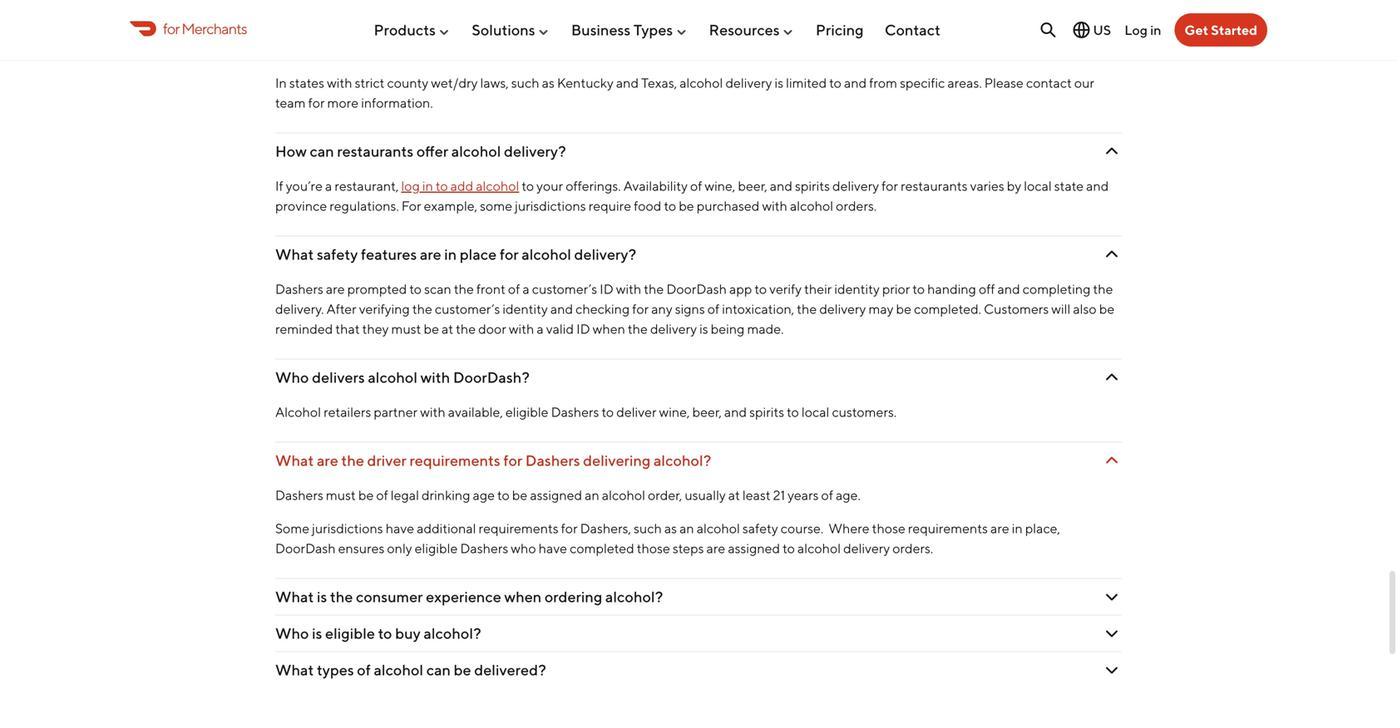 Task type: describe. For each thing, give the bounding box(es) containing it.
scan
[[424, 281, 452, 297]]

chevron down image for alcohol?
[[1103, 587, 1123, 607]]

additional
[[417, 521, 476, 537]]

prompted
[[348, 281, 407, 297]]

what are the driver requirements for dashers delivering alcohol?
[[275, 452, 712, 470]]

solutions
[[472, 21, 536, 39]]

to your offerings. availability of wine, beer, and spirits delivery for restaurants varies by local state and province regulations. for example, some jurisdictions require food to be purchased with alcohol orders.
[[275, 178, 1109, 214]]

reminded
[[275, 321, 333, 337]]

eligible inside some jurisdictions have additional requirements for dashers, such as an alcohol safety course.  where those requirements are in place, doordash ensures only eligible dashers who have completed those steps are assigned to alcohol delivery orders.
[[415, 541, 458, 557]]

ensures
[[338, 541, 385, 557]]

to left add
[[436, 178, 448, 194]]

is up who is eligible to buy alcohol?
[[317, 588, 327, 606]]

what types of alcohol can be delivered?
[[275, 661, 546, 679]]

signs
[[675, 301, 705, 317]]

wet/dry inside in states with strict county wet/dry laws, such as kentucky and texas, alcohol delivery is limited to and from specific areas. please contact our team for more information.
[[431, 75, 478, 91]]

contact
[[885, 21, 941, 39]]

delivery inside how does delivery work with local wet/dry county laws? 'button'
[[346, 39, 400, 57]]

to left customers.
[[787, 404, 800, 420]]

age
[[473, 488, 495, 503]]

jurisdictions inside some jurisdictions have additional requirements for dashers, such as an alcohol safety course.  where those requirements are in place, doordash ensures only eligible dashers who have completed those steps are assigned to alcohol delivery orders.
[[312, 521, 383, 537]]

experience
[[426, 588, 502, 606]]

local for alcohol retailers partner with available, eligible dashers to deliver wine, beer, and spirits to local customers.
[[802, 404, 830, 420]]

with up checking
[[616, 281, 642, 297]]

valid
[[547, 321, 574, 337]]

is inside dashers are prompted to scan the front of a customer's id with the doordash app to verify their identity prior to handing off and completing the delivery. after verifying the customer's identity and checking for any signs of intoxication, the delivery may be completed. customers will also be reminded that they must be at the door with a valid id when the delivery is being made.
[[700, 321, 709, 337]]

steps
[[673, 541, 704, 557]]

are left place,
[[991, 521, 1010, 537]]

texas,
[[642, 75, 678, 91]]

what is the consumer experience when ordering alcohol?
[[275, 588, 663, 606]]

be down prior
[[897, 301, 912, 317]]

specific
[[900, 75, 946, 91]]

solutions link
[[472, 14, 550, 45]]

in left place
[[445, 245, 457, 263]]

intoxication,
[[722, 301, 795, 317]]

resources
[[709, 21, 780, 39]]

your
[[537, 178, 563, 194]]

be right 'age'
[[512, 488, 528, 503]]

wet/dry inside 'button'
[[507, 39, 561, 57]]

delivers
[[312, 369, 365, 386]]

verifying
[[359, 301, 410, 317]]

states
[[289, 75, 325, 91]]

county inside 'button'
[[564, 39, 611, 57]]

the down scan
[[413, 301, 433, 317]]

1 horizontal spatial have
[[539, 541, 568, 557]]

more
[[327, 95, 359, 111]]

only
[[387, 541, 412, 557]]

to left buy
[[378, 625, 392, 643]]

dashers inside dashers are prompted to scan the front of a customer's id with the doordash app to verify their identity prior to handing off and completing the delivery. after verifying the customer's identity and checking for any signs of intoxication, the delivery may be completed. customers will also be reminded that they must be at the door with a valid id when the delivery is being made.
[[275, 281, 324, 297]]

province
[[275, 198, 327, 214]]

0 horizontal spatial when
[[505, 588, 542, 606]]

laws?
[[614, 39, 652, 57]]

partner
[[374, 404, 418, 420]]

1 vertical spatial id
[[577, 321, 591, 337]]

get started
[[1185, 22, 1258, 38]]

will
[[1052, 301, 1071, 317]]

is inside in states with strict county wet/dry laws, such as kentucky and texas, alcohol delivery is limited to and from specific areas. please contact our team for more information.
[[775, 75, 784, 91]]

place
[[460, 245, 497, 263]]

the up also
[[1094, 281, 1114, 297]]

delivery.
[[275, 301, 324, 317]]

such for dashers,
[[634, 521, 662, 537]]

alcohol
[[275, 404, 321, 420]]

when inside dashers are prompted to scan the front of a customer's id with the doordash app to verify their identity prior to handing off and completing the delivery. after verifying the customer's identity and checking for any signs of intoxication, the delivery may be completed. customers will also be reminded that they must be at the door with a valid id when the delivery is being made.
[[593, 321, 626, 337]]

0 horizontal spatial have
[[386, 521, 415, 537]]

some jurisdictions have additional requirements for dashers, such as an alcohol safety course.  where those requirements are in place, doordash ensures only eligible dashers who have completed those steps are assigned to alcohol delivery orders.
[[275, 521, 1061, 557]]

the left 'driver'
[[341, 452, 364, 470]]

the left door
[[456, 321, 476, 337]]

be left delivered? at the left of the page
[[454, 661, 472, 679]]

dashers are prompted to scan the front of a customer's id with the doordash app to verify their identity prior to handing off and completing the delivery. after verifying the customer's identity and checking for any signs of intoxication, the delivery may be completed. customers will also be reminded that they must be at the door with a valid id when the delivery is being made.
[[275, 281, 1115, 337]]

0 vertical spatial delivery?
[[504, 142, 566, 160]]

1 vertical spatial identity
[[503, 301, 548, 317]]

must inside dashers are prompted to scan the front of a customer's id with the doordash app to verify their identity prior to handing off and completing the delivery. after verifying the customer's identity and checking for any signs of intoxication, the delivery may be completed. customers will also be reminded that they must be at the door with a valid id when the delivery is being made.
[[392, 321, 421, 337]]

products
[[374, 21, 436, 39]]

driver
[[367, 452, 407, 470]]

orders. inside to your offerings. availability of wine, beer, and spirits delivery for restaurants varies by local state and province regulations. for example, some jurisdictions require food to be purchased with alcohol orders.
[[836, 198, 877, 214]]

available,
[[448, 404, 503, 420]]

offerings.
[[566, 178, 621, 194]]

restaurant,
[[335, 178, 399, 194]]

laws,
[[481, 75, 509, 91]]

availability
[[624, 178, 688, 194]]

contact
[[1027, 75, 1072, 91]]

1 vertical spatial alcohol?
[[606, 588, 663, 606]]

chevron down image for how can restaurants offer alcohol delivery?
[[1103, 141, 1123, 161]]

0 vertical spatial eligible
[[506, 404, 549, 420]]

who delivers alcohol with doordash?
[[275, 369, 530, 386]]

0 vertical spatial those
[[873, 521, 906, 537]]

work
[[403, 39, 436, 57]]

usually
[[685, 488, 726, 503]]

door
[[479, 321, 507, 337]]

does
[[310, 39, 343, 57]]

consumer
[[356, 588, 423, 606]]

spirits inside to your offerings. availability of wine, beer, and spirits delivery for restaurants varies by local state and province regulations. for example, some jurisdictions require food to be purchased with alcohol orders.
[[796, 178, 830, 194]]

is up types
[[312, 625, 322, 643]]

to right 'food'
[[664, 198, 677, 214]]

products link
[[374, 14, 451, 45]]

completing
[[1023, 281, 1091, 297]]

drinking
[[422, 488, 471, 503]]

with up the available,
[[421, 369, 450, 386]]

0 vertical spatial alcohol?
[[654, 452, 712, 470]]

where
[[829, 521, 870, 537]]

1 vertical spatial spirits
[[750, 404, 785, 420]]

app
[[730, 281, 753, 297]]

how for how can restaurants offer alcohol delivery?
[[275, 142, 307, 160]]

21
[[774, 488, 786, 503]]

2 vertical spatial eligible
[[325, 625, 375, 643]]

may
[[869, 301, 894, 317]]

what safety features are in place for alcohol delivery?
[[275, 245, 637, 263]]

such for laws,
[[512, 75, 540, 91]]

food
[[634, 198, 662, 214]]

to left scan
[[410, 281, 422, 297]]

orders. inside some jurisdictions have additional requirements for dashers, such as an alcohol safety course.  where those requirements are in place, doordash ensures only eligible dashers who have completed those steps are assigned to alcohol delivery orders.
[[893, 541, 934, 557]]

0 vertical spatial identity
[[835, 281, 880, 297]]

with inside in states with strict county wet/dry laws, such as kentucky and texas, alcohol delivery is limited to and from specific areas. please contact our team for more information.
[[327, 75, 352, 91]]

dashers left 'deliver'
[[551, 404, 599, 420]]

of left legal
[[376, 488, 388, 503]]

in right log
[[1151, 22, 1162, 38]]

be right also
[[1100, 301, 1115, 317]]

to left 'deliver'
[[602, 404, 614, 420]]

delivery inside to your offerings. availability of wine, beer, and spirits delivery for restaurants varies by local state and province regulations. for example, some jurisdictions require food to be purchased with alcohol orders.
[[833, 178, 880, 194]]

the up any
[[644, 281, 664, 297]]

if
[[275, 178, 283, 194]]

chevron down image for alcohol
[[1103, 245, 1123, 265]]

to left your
[[522, 178, 534, 194]]

1 vertical spatial must
[[326, 488, 356, 503]]

log
[[1125, 22, 1148, 38]]

how does delivery work with local wet/dry county laws?
[[275, 39, 652, 57]]

of left age.
[[822, 488, 834, 503]]

dashers up some
[[275, 488, 324, 503]]

contact link
[[885, 14, 941, 45]]

delivery inside some jurisdictions have additional requirements for dashers, such as an alcohol safety course.  where those requirements are in place, doordash ensures only eligible dashers who have completed those steps are assigned to alcohol delivery orders.
[[844, 541, 891, 557]]

place,
[[1026, 521, 1061, 537]]

by
[[1008, 178, 1022, 194]]

local for to your offerings. availability of wine, beer, and spirits delivery for restaurants varies by local state and province regulations. for example, some jurisdictions require food to be purchased with alcohol orders.
[[1025, 178, 1052, 194]]

as for an
[[665, 521, 677, 537]]

be down scan
[[424, 321, 439, 337]]

for inside to your offerings. availability of wine, beer, and spirits delivery for restaurants varies by local state and province regulations. for example, some jurisdictions require food to be purchased with alcohol orders.
[[882, 178, 899, 194]]

buy
[[395, 625, 421, 643]]

limited
[[786, 75, 827, 91]]

requirements for additional
[[479, 521, 559, 537]]

0 vertical spatial safety
[[317, 245, 358, 263]]

2 vertical spatial alcohol?
[[424, 625, 482, 643]]

delivery inside in states with strict county wet/dry laws, such as kentucky and texas, alcohol delivery is limited to and from specific areas. please contact our team for more information.
[[726, 75, 773, 91]]

state
[[1055, 178, 1084, 194]]

us
[[1094, 22, 1112, 38]]



Task type: locate. For each thing, give the bounding box(es) containing it.
1 vertical spatial who
[[275, 625, 309, 643]]

1 chevron down image from the top
[[1103, 141, 1123, 161]]

0 horizontal spatial id
[[577, 321, 591, 337]]

in
[[1151, 22, 1162, 38], [423, 178, 433, 194], [445, 245, 457, 263], [1012, 521, 1023, 537]]

with right door
[[509, 321, 535, 337]]

restaurants left varies
[[901, 178, 968, 194]]

how left does at the top left of the page
[[275, 39, 307, 57]]

what down some
[[275, 588, 314, 606]]

of up purchased
[[691, 178, 703, 194]]

assigned down least
[[728, 541, 781, 557]]

for inside some jurisdictions have additional requirements for dashers, such as an alcohol safety course.  where those requirements are in place, doordash ensures only eligible dashers who have completed those steps are assigned to alcohol delivery orders.
[[561, 521, 578, 537]]

who for who is eligible to buy alcohol?
[[275, 625, 309, 643]]

deliver
[[617, 404, 657, 420]]

1 horizontal spatial spirits
[[796, 178, 830, 194]]

1 horizontal spatial customer's
[[532, 281, 598, 297]]

those
[[873, 521, 906, 537], [637, 541, 671, 557]]

2 how from the top
[[275, 142, 307, 160]]

0 vertical spatial can
[[310, 142, 334, 160]]

such inside some jurisdictions have additional requirements for dashers, such as an alcohol safety course.  where those requirements are in place, doordash ensures only eligible dashers who have completed those steps are assigned to alcohol delivery orders.
[[634, 521, 662, 537]]

1 vertical spatial have
[[539, 541, 568, 557]]

what for what types of alcohol can be delivered?
[[275, 661, 314, 679]]

4 what from the top
[[275, 661, 314, 679]]

alcohol inside in states with strict county wet/dry laws, such as kentucky and texas, alcohol delivery is limited to and from specific areas. please contact our team for more information.
[[680, 75, 723, 91]]

0 horizontal spatial an
[[585, 488, 600, 503]]

2 chevron down image from the top
[[1103, 624, 1123, 644]]

0 horizontal spatial at
[[442, 321, 454, 337]]

identity up the may
[[835, 281, 880, 297]]

safety left features
[[317, 245, 358, 263]]

at
[[442, 321, 454, 337], [729, 488, 740, 503]]

1 horizontal spatial wet/dry
[[507, 39, 561, 57]]

0 vertical spatial must
[[392, 321, 421, 337]]

3 chevron down image from the top
[[1103, 451, 1123, 471]]

0 vertical spatial when
[[593, 321, 626, 337]]

to right app
[[755, 281, 767, 297]]

and
[[616, 75, 639, 91], [845, 75, 867, 91], [770, 178, 793, 194], [1087, 178, 1109, 194], [998, 281, 1021, 297], [551, 301, 573, 317], [725, 404, 747, 420]]

1 horizontal spatial restaurants
[[901, 178, 968, 194]]

chevron down image
[[1103, 245, 1123, 265], [1103, 368, 1123, 388], [1103, 451, 1123, 471], [1103, 587, 1123, 607]]

local inside 'button'
[[472, 39, 504, 57]]

what for what safety features are in place for alcohol delivery?
[[275, 245, 314, 263]]

doordash inside dashers are prompted to scan the front of a customer's id with the doordash app to verify their identity prior to handing off and completing the delivery. after verifying the customer's identity and checking for any signs of intoxication, the delivery may be completed. customers will also be reminded that they must be at the door with a valid id when the delivery is being made.
[[667, 281, 727, 297]]

log in
[[1125, 22, 1162, 38]]

is left limited
[[775, 75, 784, 91]]

in right the "log"
[[423, 178, 433, 194]]

0 vertical spatial have
[[386, 521, 415, 537]]

safety
[[317, 245, 358, 263], [743, 521, 779, 537]]

at left least
[[729, 488, 740, 503]]

3 what from the top
[[275, 588, 314, 606]]

0 horizontal spatial can
[[310, 142, 334, 160]]

customers
[[984, 301, 1050, 317]]

from
[[870, 75, 898, 91]]

id
[[600, 281, 614, 297], [577, 321, 591, 337]]

0 horizontal spatial safety
[[317, 245, 358, 263]]

at down scan
[[442, 321, 454, 337]]

of right signs
[[708, 301, 720, 317]]

as
[[542, 75, 555, 91], [665, 521, 677, 537]]

of inside to your offerings. availability of wine, beer, and spirits delivery for restaurants varies by local state and province regulations. for example, some jurisdictions require food to be purchased with alcohol orders.
[[691, 178, 703, 194]]

delivery? down require
[[575, 245, 637, 263]]

county down business
[[564, 39, 611, 57]]

business types link
[[572, 14, 688, 45]]

requirements for driver
[[410, 452, 501, 470]]

1 chevron down image from the top
[[1103, 245, 1123, 265]]

can down who is eligible to buy alcohol?
[[427, 661, 451, 679]]

1 horizontal spatial can
[[427, 661, 451, 679]]

resources link
[[709, 14, 795, 45]]

0 vertical spatial who
[[275, 369, 309, 386]]

age.
[[836, 488, 861, 503]]

alcohol? down completed
[[606, 588, 663, 606]]

1 vertical spatial doordash
[[275, 541, 336, 557]]

1 vertical spatial a
[[523, 281, 530, 297]]

local right by
[[1025, 178, 1052, 194]]

wine, right 'deliver'
[[659, 404, 690, 420]]

offer
[[417, 142, 449, 160]]

1 horizontal spatial eligible
[[415, 541, 458, 557]]

some
[[480, 198, 513, 214]]

such right laws,
[[512, 75, 540, 91]]

types
[[317, 661, 354, 679]]

verify
[[770, 281, 802, 297]]

as inside some jurisdictions have additional requirements for dashers, such as an alcohol safety course.  where those requirements are in place, doordash ensures only eligible dashers who have completed those steps are assigned to alcohol delivery orders.
[[665, 521, 677, 537]]

dashers up "dashers must be of legal drinking age to be assigned an alcohol order, usually at least 21 years of age."
[[526, 452, 580, 470]]

when down who
[[505, 588, 542, 606]]

jurisdictions down your
[[515, 198, 586, 214]]

what for what are the driver requirements for dashers delivering alcohol?
[[275, 452, 314, 470]]

an up steps
[[680, 521, 695, 537]]

0 horizontal spatial restaurants
[[337, 142, 414, 160]]

0 vertical spatial county
[[564, 39, 611, 57]]

what
[[275, 245, 314, 263], [275, 452, 314, 470], [275, 588, 314, 606], [275, 661, 314, 679]]

0 vertical spatial id
[[600, 281, 614, 297]]

0 vertical spatial orders.
[[836, 198, 877, 214]]

1 vertical spatial jurisdictions
[[312, 521, 383, 537]]

those left steps
[[637, 541, 671, 557]]

beer, up purchased
[[738, 178, 768, 194]]

that
[[336, 321, 360, 337]]

must down verifying
[[392, 321, 421, 337]]

wine, up purchased
[[705, 178, 736, 194]]

beer, inside to your offerings. availability of wine, beer, and spirits delivery for restaurants varies by local state and province regulations. for example, some jurisdictions require food to be purchased with alcohol orders.
[[738, 178, 768, 194]]

the down their
[[797, 301, 817, 317]]

1 horizontal spatial at
[[729, 488, 740, 503]]

2 chevron down image from the top
[[1103, 368, 1123, 388]]

how for how does delivery work with local wet/dry county laws?
[[275, 39, 307, 57]]

1 vertical spatial such
[[634, 521, 662, 537]]

beer, right 'deliver'
[[693, 404, 722, 420]]

completed
[[570, 541, 635, 557]]

when down checking
[[593, 321, 626, 337]]

2 who from the top
[[275, 625, 309, 643]]

such inside in states with strict county wet/dry laws, such as kentucky and texas, alcohol delivery is limited to and from specific areas. please contact our team for more information.
[[512, 75, 540, 91]]

team
[[275, 95, 306, 111]]

front
[[477, 281, 506, 297]]

dashers left who
[[460, 541, 509, 557]]

0 vertical spatial restaurants
[[337, 142, 414, 160]]

their
[[805, 281, 832, 297]]

1 vertical spatial restaurants
[[901, 178, 968, 194]]

an
[[585, 488, 600, 503], [680, 521, 695, 537]]

0 horizontal spatial jurisdictions
[[312, 521, 383, 537]]

with up more
[[327, 75, 352, 91]]

dashers
[[275, 281, 324, 297], [551, 404, 599, 420], [526, 452, 580, 470], [275, 488, 324, 503], [460, 541, 509, 557]]

id up checking
[[600, 281, 614, 297]]

0 vertical spatial assigned
[[530, 488, 583, 503]]

log
[[401, 178, 420, 194]]

1 horizontal spatial wine,
[[705, 178, 736, 194]]

a right 'front'
[[523, 281, 530, 297]]

chevron down image for who is eligible to buy alcohol?
[[1103, 624, 1123, 644]]

1 vertical spatial local
[[1025, 178, 1052, 194]]

to right 'age'
[[498, 488, 510, 503]]

chevron down image
[[1103, 141, 1123, 161], [1103, 624, 1123, 644], [1103, 661, 1123, 681]]

what down province
[[275, 245, 314, 263]]

restaurants inside to your offerings. availability of wine, beer, and spirits delivery for restaurants varies by local state and province regulations. for example, some jurisdictions require food to be purchased with alcohol orders.
[[901, 178, 968, 194]]

doordash
[[667, 281, 727, 297], [275, 541, 336, 557]]

0 vertical spatial wine,
[[705, 178, 736, 194]]

be down availability at left
[[679, 198, 695, 214]]

must up ensures
[[326, 488, 356, 503]]

2 vertical spatial chevron down image
[[1103, 661, 1123, 681]]

with right partner
[[420, 404, 446, 420]]

0 vertical spatial a
[[325, 178, 332, 194]]

such
[[512, 75, 540, 91], [634, 521, 662, 537]]

jurisdictions up ensures
[[312, 521, 383, 537]]

1 vertical spatial delivery?
[[575, 245, 637, 263]]

local inside to your offerings. availability of wine, beer, and spirits delivery for restaurants varies by local state and province regulations. for example, some jurisdictions require food to be purchased with alcohol orders.
[[1025, 178, 1052, 194]]

customer's up valid
[[532, 281, 598, 297]]

globe line image
[[1072, 20, 1092, 40]]

0 horizontal spatial county
[[387, 75, 429, 91]]

0 vertical spatial how
[[275, 39, 307, 57]]

least
[[743, 488, 771, 503]]

2 what from the top
[[275, 452, 314, 470]]

1 horizontal spatial doordash
[[667, 281, 727, 297]]

the right scan
[[454, 281, 474, 297]]

1 horizontal spatial such
[[634, 521, 662, 537]]

chevron down image for what types of alcohol can be delivered?
[[1103, 661, 1123, 681]]

0 horizontal spatial customer's
[[435, 301, 500, 317]]

varies
[[971, 178, 1005, 194]]

what left types
[[275, 661, 314, 679]]

1 who from the top
[[275, 369, 309, 386]]

local down solutions
[[472, 39, 504, 57]]

prior
[[883, 281, 911, 297]]

who
[[275, 369, 309, 386], [275, 625, 309, 643]]

restaurants up restaurant,
[[337, 142, 414, 160]]

delivered?
[[474, 661, 546, 679]]

0 vertical spatial chevron down image
[[1103, 141, 1123, 161]]

purchased
[[697, 198, 760, 214]]

1 horizontal spatial an
[[680, 521, 695, 537]]

in states with strict county wet/dry laws, such as kentucky and texas, alcohol delivery is limited to and from specific areas. please contact our team for more information.
[[275, 75, 1095, 111]]

are inside dashers are prompted to scan the front of a customer's id with the doordash app to verify their identity prior to handing off and completing the delivery. after verifying the customer's identity and checking for any signs of intoxication, the delivery may be completed. customers will also be reminded that they must be at the door with a valid id when the delivery is being made.
[[326, 281, 345, 297]]

a left valid
[[537, 321, 544, 337]]

are down retailers
[[317, 452, 338, 470]]

1 how from the top
[[275, 39, 307, 57]]

0 vertical spatial as
[[542, 75, 555, 91]]

1 vertical spatial wet/dry
[[431, 75, 478, 91]]

1 vertical spatial chevron down image
[[1103, 624, 1123, 644]]

0 horizontal spatial orders.
[[836, 198, 877, 214]]

0 vertical spatial jurisdictions
[[515, 198, 586, 214]]

jurisdictions inside to your offerings. availability of wine, beer, and spirits delivery for restaurants varies by local state and province regulations. for example, some jurisdictions require food to be purchased with alcohol orders.
[[515, 198, 586, 214]]

eligible down additional
[[415, 541, 458, 557]]

1 vertical spatial those
[[637, 541, 671, 557]]

0 vertical spatial doordash
[[667, 281, 727, 297]]

being
[[711, 321, 745, 337]]

dashers inside some jurisdictions have additional requirements for dashers, such as an alcohol safety course.  where those requirements are in place, doordash ensures only eligible dashers who have completed those steps are assigned to alcohol delivery orders.
[[460, 541, 509, 557]]

1 horizontal spatial delivery?
[[575, 245, 637, 263]]

please
[[985, 75, 1024, 91]]

how can restaurants offer alcohol delivery?
[[275, 142, 566, 160]]

get
[[1185, 22, 1209, 38]]

ordering
[[545, 588, 603, 606]]

safety inside some jurisdictions have additional requirements for dashers, such as an alcohol safety course.  where those requirements are in place, doordash ensures only eligible dashers who have completed those steps are assigned to alcohol delivery orders.
[[743, 521, 779, 537]]

id right valid
[[577, 321, 591, 337]]

an inside some jurisdictions have additional requirements for dashers, such as an alcohol safety course.  where those requirements are in place, doordash ensures only eligible dashers who have completed those steps are assigned to alcohol delivery orders.
[[680, 521, 695, 537]]

they
[[362, 321, 389, 337]]

alcohol inside to your offerings. availability of wine, beer, and spirits delivery for restaurants varies by local state and province regulations. for example, some jurisdictions require food to be purchased with alcohol orders.
[[790, 198, 834, 214]]

alcohol
[[680, 75, 723, 91], [452, 142, 501, 160], [476, 178, 520, 194], [790, 198, 834, 214], [522, 245, 572, 263], [368, 369, 418, 386], [602, 488, 646, 503], [697, 521, 740, 537], [798, 541, 841, 557], [374, 661, 424, 679]]

are right steps
[[707, 541, 726, 557]]

chevron down image for delivering
[[1103, 451, 1123, 471]]

1 horizontal spatial those
[[873, 521, 906, 537]]

0 horizontal spatial beer,
[[693, 404, 722, 420]]

0 vertical spatial such
[[512, 75, 540, 91]]

with
[[439, 39, 469, 57], [327, 75, 352, 91], [763, 198, 788, 214], [616, 281, 642, 297], [509, 321, 535, 337], [421, 369, 450, 386], [420, 404, 446, 420]]

restaurants
[[337, 142, 414, 160], [901, 178, 968, 194]]

be inside to your offerings. availability of wine, beer, and spirits delivery for restaurants varies by local state and province regulations. for example, some jurisdictions require food to be purchased with alcohol orders.
[[679, 198, 695, 214]]

0 horizontal spatial a
[[325, 178, 332, 194]]

to inside some jurisdictions have additional requirements for dashers, such as an alcohol safety course.  where those requirements are in place, doordash ensures only eligible dashers who have completed those steps are assigned to alcohol delivery orders.
[[783, 541, 795, 557]]

1 vertical spatial wine,
[[659, 404, 690, 420]]

what down alcohol
[[275, 452, 314, 470]]

must
[[392, 321, 421, 337], [326, 488, 356, 503]]

local left customers.
[[802, 404, 830, 420]]

with right work
[[439, 39, 469, 57]]

as inside in states with strict county wet/dry laws, such as kentucky and texas, alcohol delivery is limited to and from specific areas. please contact our team for more information.
[[542, 75, 555, 91]]

0 vertical spatial customer's
[[532, 281, 598, 297]]

eligible down doordash?
[[506, 404, 549, 420]]

for inside dashers are prompted to scan the front of a customer's id with the doordash app to verify their identity prior to handing off and completing the delivery. after verifying the customer's identity and checking for any signs of intoxication, the delivery may be completed. customers will also be reminded that they must be at the door with a valid id when the delivery is being made.
[[633, 301, 649, 317]]

have
[[386, 521, 415, 537], [539, 541, 568, 557]]

in
[[275, 75, 287, 91]]

assigned up dashers, at left bottom
[[530, 488, 583, 503]]

how up if
[[275, 142, 307, 160]]

1 vertical spatial safety
[[743, 521, 779, 537]]

features
[[361, 245, 417, 263]]

1 vertical spatial customer's
[[435, 301, 500, 317]]

get started button
[[1175, 13, 1268, 47]]

1 horizontal spatial must
[[392, 321, 421, 337]]

what for what is the consumer experience when ordering alcohol?
[[275, 588, 314, 606]]

any
[[652, 301, 673, 317]]

have right who
[[539, 541, 568, 557]]

order,
[[648, 488, 683, 503]]

kentucky
[[557, 75, 614, 91]]

1 vertical spatial an
[[680, 521, 695, 537]]

0 vertical spatial spirits
[[796, 178, 830, 194]]

as up steps
[[665, 521, 677, 537]]

2 horizontal spatial eligible
[[506, 404, 549, 420]]

1 vertical spatial county
[[387, 75, 429, 91]]

in inside some jurisdictions have additional requirements for dashers, such as an alcohol safety course.  where those requirements are in place, doordash ensures only eligible dashers who have completed those steps are assigned to alcohol delivery orders.
[[1012, 521, 1023, 537]]

3 chevron down image from the top
[[1103, 661, 1123, 681]]

such down 'order,'
[[634, 521, 662, 537]]

0 vertical spatial at
[[442, 321, 454, 337]]

1 horizontal spatial id
[[600, 281, 614, 297]]

4 chevron down image from the top
[[1103, 587, 1123, 607]]

doordash up signs
[[667, 281, 727, 297]]

1 what from the top
[[275, 245, 314, 263]]

0 horizontal spatial local
[[472, 39, 504, 57]]

alcohol? down experience
[[424, 625, 482, 643]]

doordash down some
[[275, 541, 336, 557]]

1 horizontal spatial local
[[802, 404, 830, 420]]

assigned inside some jurisdictions have additional requirements for dashers, such as an alcohol safety course.  where those requirements are in place, doordash ensures only eligible dashers who have completed those steps are assigned to alcohol delivery orders.
[[728, 541, 781, 557]]

retailers
[[324, 404, 371, 420]]

0 horizontal spatial wet/dry
[[431, 75, 478, 91]]

1 vertical spatial can
[[427, 661, 451, 679]]

started
[[1212, 22, 1258, 38]]

doordash inside some jurisdictions have additional requirements for dashers, such as an alcohol safety course.  where those requirements are in place, doordash ensures only eligible dashers who have completed those steps are assigned to alcohol delivery orders.
[[275, 541, 336, 557]]

2 vertical spatial a
[[537, 321, 544, 337]]

0 horizontal spatial assigned
[[530, 488, 583, 503]]

for
[[402, 198, 422, 214]]

require
[[589, 198, 632, 214]]

be left legal
[[359, 488, 374, 503]]

are up scan
[[420, 245, 442, 263]]

at inside dashers are prompted to scan the front of a customer's id with the doordash app to verify their identity prior to handing off and completing the delivery. after verifying the customer's identity and checking for any signs of intoxication, the delivery may be completed. customers will also be reminded that they must be at the door with a valid id when the delivery is being made.
[[442, 321, 454, 337]]

pricing
[[816, 21, 864, 39]]

2 horizontal spatial local
[[1025, 178, 1052, 194]]

handing
[[928, 281, 977, 297]]

wet/dry down how does delivery work with local wet/dry county laws? at the top of the page
[[431, 75, 478, 91]]

can up you're
[[310, 142, 334, 160]]

county inside in states with strict county wet/dry laws, such as kentucky and texas, alcohol delivery is limited to and from specific areas. please contact our team for more information.
[[387, 75, 429, 91]]

with inside 'button'
[[439, 39, 469, 57]]

how inside 'button'
[[275, 39, 307, 57]]

eligible
[[506, 404, 549, 420], [415, 541, 458, 557], [325, 625, 375, 643]]

wet/dry
[[507, 39, 561, 57], [431, 75, 478, 91]]

0 horizontal spatial must
[[326, 488, 356, 503]]

of right 'front'
[[508, 281, 520, 297]]

0 horizontal spatial as
[[542, 75, 555, 91]]

2 horizontal spatial a
[[537, 321, 544, 337]]

pricing link
[[816, 14, 864, 45]]

dashers up the delivery.
[[275, 281, 324, 297]]

0 vertical spatial an
[[585, 488, 600, 503]]

to right prior
[[913, 281, 925, 297]]

the down checking
[[628, 321, 648, 337]]

customers.
[[832, 404, 897, 420]]

identity
[[835, 281, 880, 297], [503, 301, 548, 317]]

delivery? up your
[[504, 142, 566, 160]]

wine,
[[705, 178, 736, 194], [659, 404, 690, 420]]

those right where
[[873, 521, 906, 537]]

completed.
[[915, 301, 982, 317]]

of
[[691, 178, 703, 194], [508, 281, 520, 297], [708, 301, 720, 317], [376, 488, 388, 503], [822, 488, 834, 503], [357, 661, 371, 679]]

wet/dry down solutions
[[507, 39, 561, 57]]

can
[[310, 142, 334, 160], [427, 661, 451, 679]]

doordash?
[[453, 369, 530, 386]]

customer's down 'front'
[[435, 301, 500, 317]]

for inside in states with strict county wet/dry laws, such as kentucky and texas, alcohol delivery is limited to and from specific areas. please contact our team for more information.
[[308, 95, 325, 111]]

wine, inside to your offerings. availability of wine, beer, and spirits delivery for restaurants varies by local state and province regulations. for example, some jurisdictions require food to be purchased with alcohol orders.
[[705, 178, 736, 194]]

0 horizontal spatial such
[[512, 75, 540, 91]]

2 vertical spatial local
[[802, 404, 830, 420]]

business types
[[572, 21, 673, 39]]

0 vertical spatial local
[[472, 39, 504, 57]]

customer's
[[532, 281, 598, 297], [435, 301, 500, 317]]

who
[[511, 541, 536, 557]]

information.
[[361, 95, 433, 111]]

a
[[325, 178, 332, 194], [523, 281, 530, 297], [537, 321, 544, 337]]

1 vertical spatial eligible
[[415, 541, 458, 557]]

0 vertical spatial beer,
[[738, 178, 768, 194]]

as for kentucky
[[542, 75, 555, 91]]

0 horizontal spatial those
[[637, 541, 671, 557]]

to right limited
[[830, 75, 842, 91]]

local
[[472, 39, 504, 57], [1025, 178, 1052, 194], [802, 404, 830, 420]]

the left consumer
[[330, 588, 353, 606]]

who for who delivers alcohol with doordash?
[[275, 369, 309, 386]]

1 vertical spatial as
[[665, 521, 677, 537]]

1 vertical spatial when
[[505, 588, 542, 606]]

1 horizontal spatial orders.
[[893, 541, 934, 557]]

if you're a restaurant, log in to add alcohol
[[275, 178, 520, 194]]

1 horizontal spatial jurisdictions
[[515, 198, 586, 214]]

to inside in states with strict county wet/dry laws, such as kentucky and texas, alcohol delivery is limited to and from specific areas. please contact our team for more information.
[[830, 75, 842, 91]]

of right types
[[357, 661, 371, 679]]

with inside to your offerings. availability of wine, beer, and spirits delivery for restaurants varies by local state and province regulations. for example, some jurisdictions require food to be purchased with alcohol orders.
[[763, 198, 788, 214]]

an up dashers, at left bottom
[[585, 488, 600, 503]]

how
[[275, 39, 307, 57], [275, 142, 307, 160]]

in left place,
[[1012, 521, 1023, 537]]



Task type: vqa. For each thing, say whether or not it's contained in the screenshot.
Texas,
yes



